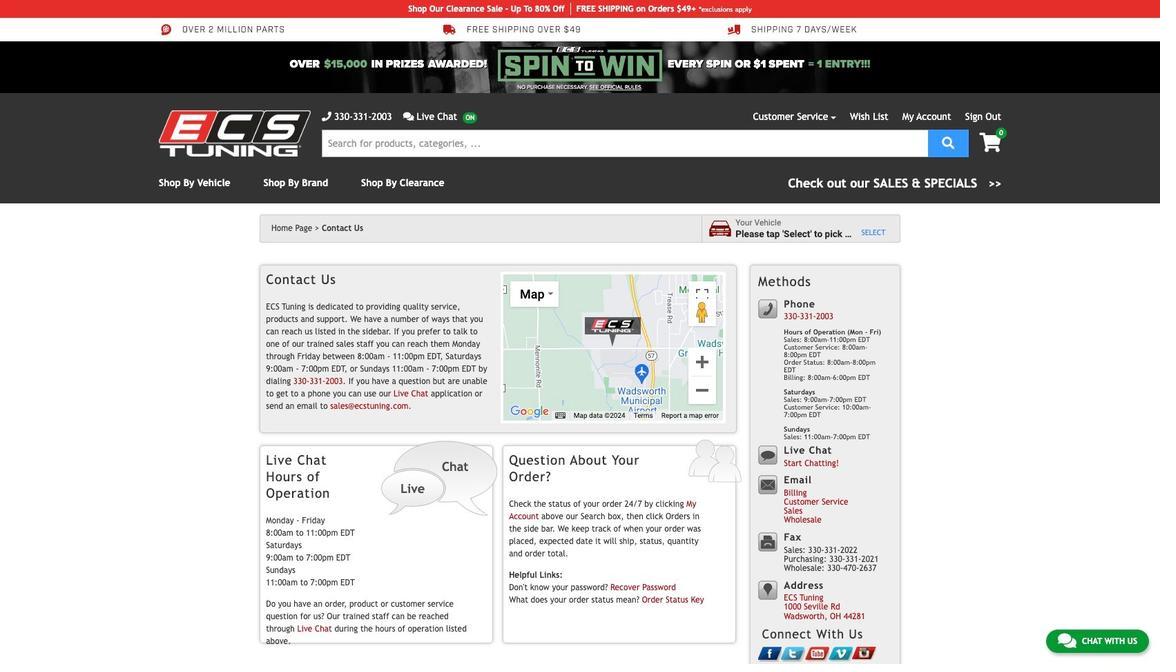 Task type: vqa. For each thing, say whether or not it's contained in the screenshot.
ECS TUNING IMAGE to the left
yes



Task type: locate. For each thing, give the bounding box(es) containing it.
0 vertical spatial comments image
[[403, 112, 414, 122]]

1 vertical spatial comments image
[[1058, 633, 1076, 650]]

google image
[[507, 403, 552, 421]]

1 horizontal spatial ecs tuning image
[[579, 313, 648, 348]]

keyboard shortcuts image
[[555, 413, 565, 419]]

my account image
[[688, 440, 742, 484]]

Search text field
[[322, 130, 928, 157]]

comments image
[[403, 112, 414, 122], [1058, 633, 1076, 650]]

0 horizontal spatial comments image
[[403, 112, 414, 122]]

0 vertical spatial ecs tuning image
[[159, 110, 311, 157]]

live chat bubbles image
[[380, 440, 499, 518]]

ecs tuning image
[[159, 110, 311, 157], [579, 313, 648, 348]]



Task type: describe. For each thing, give the bounding box(es) containing it.
0 horizontal spatial ecs tuning image
[[159, 110, 311, 157]]

search image
[[942, 136, 954, 149]]

shopping cart image
[[979, 133, 1001, 153]]

map region
[[503, 275, 723, 421]]

1 vertical spatial ecs tuning image
[[579, 313, 648, 348]]

phone image
[[322, 112, 331, 122]]

1 horizontal spatial comments image
[[1058, 633, 1076, 650]]

ecs tuning 'spin to win' contest logo image
[[498, 47, 662, 81]]



